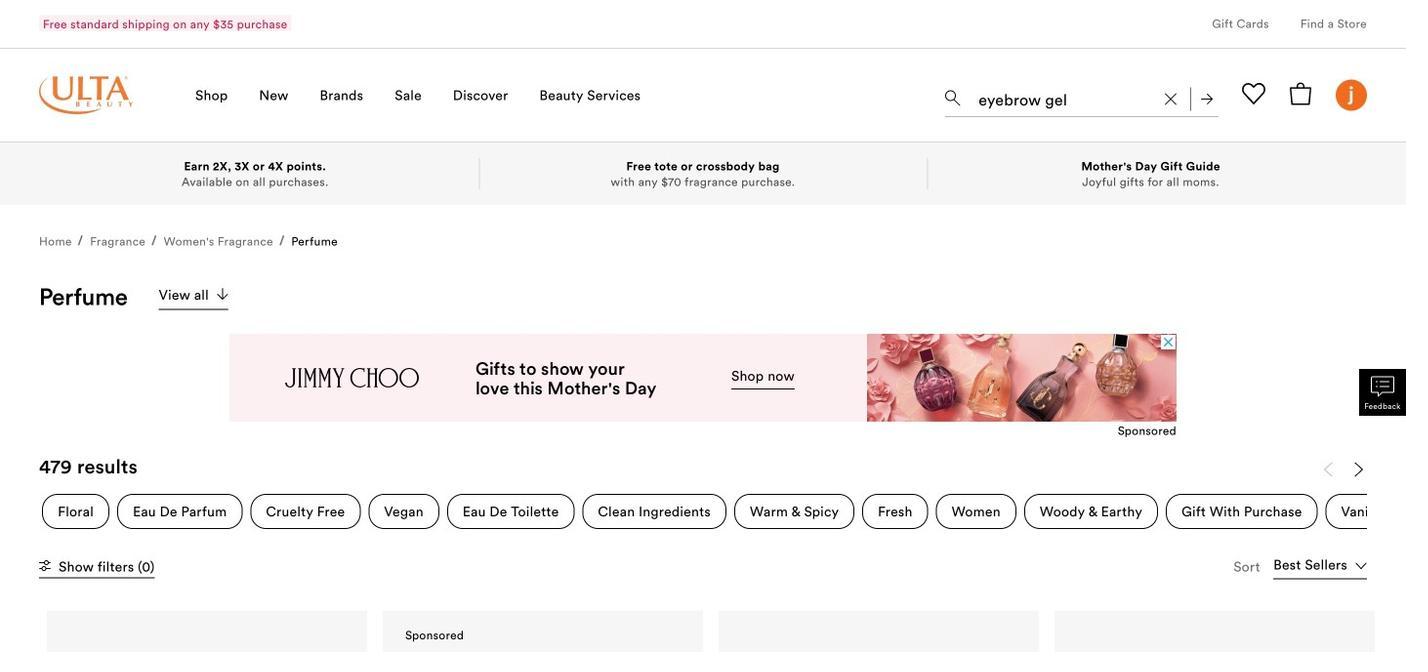 Task type: locate. For each thing, give the bounding box(es) containing it.
advertisement element
[[229, 334, 1177, 422]]

Search products and more search field
[[976, 78, 1153, 112]]

None search field
[[945, 74, 1219, 121]]

withiconright image
[[217, 288, 228, 300]]

previous slide image
[[1320, 462, 1336, 477]]

submit image
[[1201, 93, 1213, 105]]

favorites icon image
[[1242, 82, 1265, 105]]



Task type: vqa. For each thing, say whether or not it's contained in the screenshot.
Search products and more search field
yes



Task type: describe. For each thing, give the bounding box(es) containing it.
clear search image
[[1165, 93, 1177, 105]]

withicon image
[[39, 560, 51, 572]]

next slide image
[[1351, 462, 1367, 477]]

product filters carousel region
[[39, 455, 1399, 537]]

0 items in bag image
[[1289, 82, 1312, 105]]



